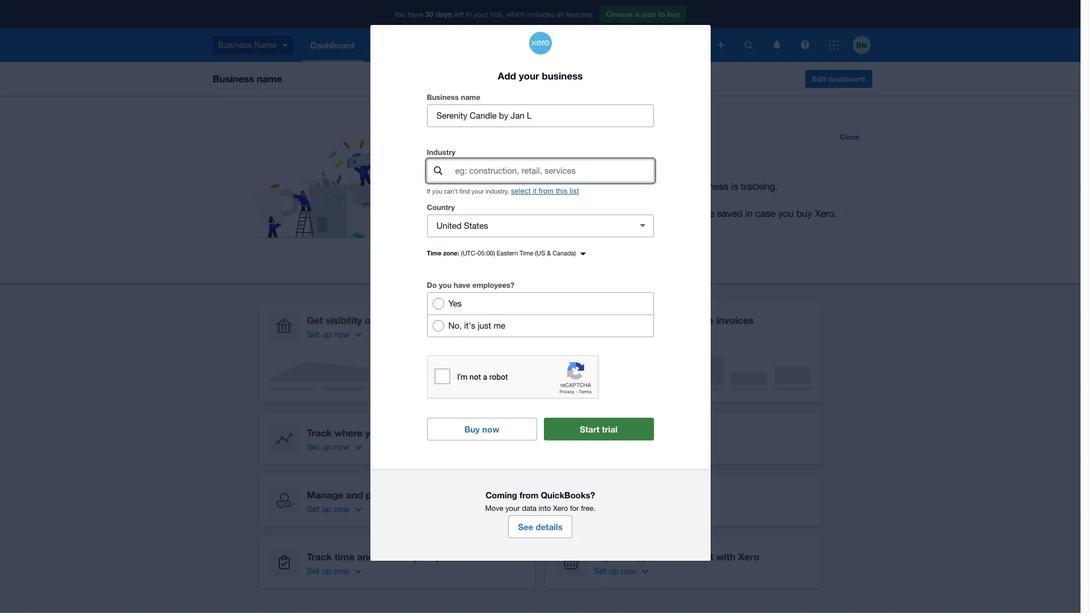 Task type: vqa. For each thing, say whether or not it's contained in the screenshot.
select
yes



Task type: locate. For each thing, give the bounding box(es) containing it.
1 horizontal spatial time
[[520, 250, 534, 257]]

time left "zone:" in the top of the page
[[427, 249, 442, 257]]

0 horizontal spatial time
[[427, 249, 442, 257]]

you inside if you can't find your industry, select it from this list
[[432, 188, 443, 195]]

your right add
[[519, 70, 540, 81]]

employees?
[[473, 280, 515, 289]]

your right find
[[472, 188, 484, 195]]

no, it's just me
[[449, 321, 506, 330]]

1 vertical spatial you
[[439, 280, 452, 289]]

add
[[498, 70, 517, 81]]

your inside coming from quickbooks? move your data into xero for free.
[[506, 504, 520, 513]]

do
[[427, 280, 437, 289]]

business name
[[427, 92, 481, 102]]

it's
[[464, 321, 476, 330]]

your left "data"
[[506, 504, 520, 513]]

zone:
[[444, 249, 460, 257]]

from right it
[[539, 187, 554, 195]]

search icon image
[[434, 167, 443, 175]]

0 vertical spatial your
[[519, 70, 540, 81]]

eastern
[[497, 250, 518, 257]]

0 vertical spatial you
[[432, 188, 443, 195]]

do you have employees?
[[427, 280, 515, 289]]

select it from this list button
[[511, 187, 579, 195]]

you right do
[[439, 280, 452, 289]]

time
[[427, 249, 442, 257], [520, 250, 534, 257]]

country
[[427, 203, 455, 212]]

you right if
[[432, 188, 443, 195]]

start
[[580, 424, 600, 434]]

list
[[570, 187, 579, 195]]

2 vertical spatial your
[[506, 504, 520, 513]]

free.
[[581, 504, 596, 513]]

details
[[536, 522, 563, 532]]

see details
[[518, 522, 563, 532]]

see
[[518, 522, 534, 532]]

buy now button
[[427, 418, 537, 440]]

start trial button
[[544, 418, 654, 440]]

time zone: (utc-05:00) eastern time (us & canada)
[[427, 249, 576, 257]]

you for have
[[439, 280, 452, 289]]

1 vertical spatial your
[[472, 188, 484, 195]]

do you have employees? group
[[427, 292, 654, 337]]

1 vertical spatial from
[[520, 490, 539, 500]]

your
[[519, 70, 540, 81], [472, 188, 484, 195], [506, 504, 520, 513]]

start trial
[[580, 424, 618, 434]]

into
[[539, 504, 551, 513]]

buy
[[465, 424, 480, 434]]

you
[[432, 188, 443, 195], [439, 280, 452, 289]]

this
[[556, 187, 568, 195]]

your for can't
[[472, 188, 484, 195]]

coming from quickbooks? move your data into xero for free.
[[485, 490, 596, 513]]

coming
[[486, 490, 518, 500]]

from up "data"
[[520, 490, 539, 500]]

if
[[427, 188, 431, 195]]

time left the (us
[[520, 250, 534, 257]]

canada)
[[553, 250, 576, 257]]

from
[[539, 187, 554, 195], [520, 490, 539, 500]]

name
[[461, 92, 481, 102]]

&
[[547, 250, 551, 257]]

your inside if you can't find your industry, select it from this list
[[472, 188, 484, 195]]

business
[[427, 92, 459, 102]]

for
[[570, 504, 579, 513]]



Task type: describe. For each thing, give the bounding box(es) containing it.
move
[[485, 504, 504, 513]]

have
[[454, 280, 471, 289]]

buy now
[[465, 424, 500, 434]]

0 vertical spatial from
[[539, 187, 554, 195]]

xero image
[[529, 32, 552, 55]]

you for can't
[[432, 188, 443, 195]]

if you can't find your industry, select it from this list
[[427, 187, 579, 195]]

me
[[494, 321, 506, 330]]

clear image
[[632, 215, 654, 237]]

your for quickbooks?
[[506, 504, 520, 513]]

just
[[478, 321, 492, 330]]

05:00)
[[478, 250, 495, 257]]

Country field
[[428, 215, 627, 237]]

select
[[511, 187, 531, 195]]

can't
[[444, 188, 458, 195]]

(us
[[535, 250, 546, 257]]

yes
[[449, 299, 462, 308]]

add your business
[[498, 70, 583, 81]]

trial
[[602, 424, 618, 434]]

Business name field
[[428, 105, 654, 127]]

find
[[460, 188, 470, 195]]

(utc-
[[461, 250, 478, 257]]

data
[[522, 504, 537, 513]]

business
[[542, 70, 583, 81]]

industry
[[427, 148, 456, 157]]

industry,
[[486, 188, 510, 195]]

time inside "time zone: (utc-05:00) eastern time (us & canada)"
[[520, 250, 534, 257]]

now
[[483, 424, 500, 434]]

no,
[[449, 321, 462, 330]]

Industry field
[[454, 160, 654, 182]]

see details button
[[509, 515, 573, 538]]

from inside coming from quickbooks? move your data into xero for free.
[[520, 490, 539, 500]]

quickbooks?
[[541, 490, 595, 500]]

xero
[[553, 504, 568, 513]]

it
[[533, 187, 537, 195]]



